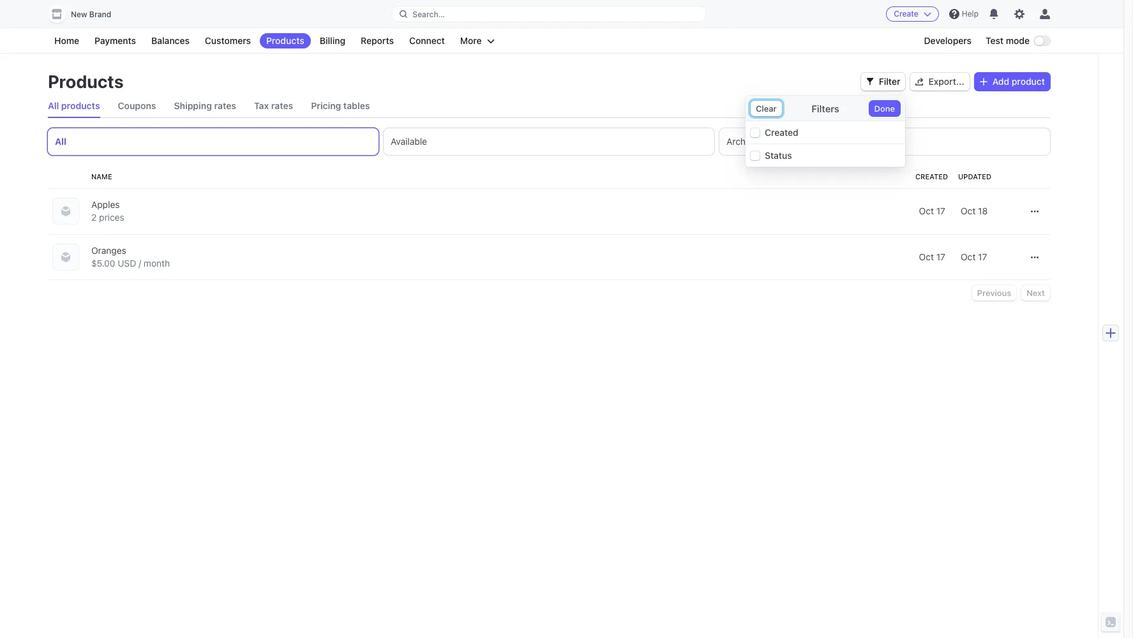 Task type: locate. For each thing, give the bounding box(es) containing it.
0 horizontal spatial created
[[765, 127, 799, 138]]

previous
[[978, 288, 1012, 298]]

export...
[[929, 76, 965, 87]]

products up the products
[[48, 71, 124, 92]]

svg image left filter
[[867, 78, 874, 86]]

created left updated
[[916, 172, 949, 181]]

developers
[[925, 35, 972, 46]]

oct inside 'oct 18' link
[[961, 206, 976, 217]]

1 horizontal spatial svg image
[[980, 78, 988, 86]]

rates
[[214, 100, 236, 111], [271, 100, 293, 111]]

coupons
[[118, 100, 156, 111]]

17 for oct 17
[[937, 252, 946, 263]]

apples
[[91, 199, 120, 210]]

home link
[[48, 33, 86, 49]]

new brand button
[[48, 5, 124, 23]]

svg image inside 'export...' popup button
[[916, 78, 924, 86]]

pricing tables link
[[311, 95, 370, 118]]

done button
[[870, 101, 901, 116]]

products
[[266, 35, 305, 46], [48, 71, 124, 92]]

filter button
[[862, 73, 906, 91]]

svg image inside add product link
[[980, 78, 988, 86]]

1 vertical spatial products
[[48, 71, 124, 92]]

Search… text field
[[392, 6, 706, 22]]

1 vertical spatial all
[[55, 136, 66, 147]]

create
[[894, 9, 919, 19]]

tab list containing all products
[[48, 95, 1051, 118]]

oct 17 for oct 18
[[920, 206, 946, 217]]

1 vertical spatial created
[[916, 172, 949, 181]]

0 horizontal spatial svg image
[[916, 78, 924, 86]]

filter
[[879, 76, 901, 87]]

svg image left "export..." on the right
[[916, 78, 924, 86]]

oct 17 link for oct 17
[[608, 246, 951, 269]]

shipping rates link
[[174, 95, 236, 118]]

0 horizontal spatial products
[[48, 71, 124, 92]]

all products link
[[48, 95, 100, 118]]

products left billing
[[266, 35, 305, 46]]

archived
[[727, 136, 763, 147]]

0 vertical spatial products
[[266, 35, 305, 46]]

all down all products link
[[55, 136, 66, 147]]

all left the products
[[48, 100, 59, 111]]

created
[[765, 127, 799, 138], [916, 172, 949, 181]]

pricing tables
[[311, 100, 370, 111]]

Search… search field
[[392, 6, 706, 22]]

1 horizontal spatial rates
[[271, 100, 293, 111]]

reports
[[361, 35, 394, 46]]

oct 17
[[920, 206, 946, 217], [920, 252, 946, 263], [961, 252, 988, 263]]

1 tab list from the top
[[48, 95, 1051, 118]]

month
[[144, 258, 170, 269]]

2 tab list from the top
[[48, 128, 1051, 155]]

2 svg image from the left
[[980, 78, 988, 86]]

prices
[[99, 212, 124, 223]]

balances link
[[145, 33, 196, 49]]

1 svg image from the left
[[916, 78, 924, 86]]

1 vertical spatial svg image
[[1032, 208, 1039, 216]]

$5.00
[[91, 258, 115, 269]]

archived button
[[720, 128, 1051, 155]]

clear button
[[751, 101, 782, 116]]

product
[[1012, 76, 1046, 87]]

0 vertical spatial svg image
[[867, 78, 874, 86]]

oct
[[920, 206, 935, 217], [961, 206, 976, 217], [920, 252, 935, 263], [961, 252, 976, 263]]

done
[[875, 103, 896, 114]]

test
[[986, 35, 1004, 46]]

svg image for oct 18
[[1032, 208, 1039, 216]]

17
[[937, 206, 946, 217], [937, 252, 946, 263], [979, 252, 988, 263]]

tab list
[[48, 95, 1051, 118], [48, 128, 1051, 155]]

tables
[[344, 100, 370, 111]]

2 vertical spatial svg image
[[1032, 254, 1039, 262]]

all inside button
[[55, 136, 66, 147]]

17 for oct 18
[[937, 206, 946, 217]]

2 rates from the left
[[271, 100, 293, 111]]

svg image right 'oct 18' link
[[1032, 208, 1039, 216]]

svg image left add
[[980, 78, 988, 86]]

svg image
[[916, 78, 924, 86], [980, 78, 988, 86]]

customers
[[205, 35, 251, 46]]

0 vertical spatial all
[[48, 100, 59, 111]]

more
[[460, 35, 482, 46]]

svg image for oct 17
[[1032, 254, 1039, 262]]

all for all
[[55, 136, 66, 147]]

1 rates from the left
[[214, 100, 236, 111]]

/
[[139, 258, 141, 269]]

products link
[[260, 33, 311, 49]]

1 vertical spatial tab list
[[48, 128, 1051, 155]]

svg image for export...
[[916, 78, 924, 86]]

shipping
[[174, 100, 212, 111]]

0 horizontal spatial rates
[[214, 100, 236, 111]]

rates inside 'link'
[[271, 100, 293, 111]]

oct 17 link
[[608, 200, 951, 223], [608, 246, 951, 269], [956, 246, 1015, 269]]

svg image
[[867, 78, 874, 86], [1032, 208, 1039, 216], [1032, 254, 1039, 262]]

0 vertical spatial tab list
[[48, 95, 1051, 118]]

rates for tax rates
[[271, 100, 293, 111]]

customers link
[[199, 33, 257, 49]]

svg image up next button
[[1032, 254, 1039, 262]]

oct 17 for oct 17
[[920, 252, 946, 263]]

all button
[[48, 128, 379, 155]]

oct for oct 17 link corresponding to oct 17
[[920, 252, 935, 263]]

connect link
[[403, 33, 452, 49]]

rates right shipping on the top of the page
[[214, 100, 236, 111]]

1 horizontal spatial created
[[916, 172, 949, 181]]

all
[[48, 100, 59, 111], [55, 136, 66, 147]]

oranges
[[91, 245, 126, 256]]

help button
[[945, 4, 984, 24]]

rates right tax
[[271, 100, 293, 111]]

created up status
[[765, 127, 799, 138]]



Task type: vqa. For each thing, say whether or not it's contained in the screenshot.
The Tables
yes



Task type: describe. For each thing, give the bounding box(es) containing it.
available
[[391, 136, 427, 147]]

search…
[[413, 9, 445, 19]]

add
[[993, 76, 1010, 87]]

clear
[[756, 103, 777, 114]]

brand
[[89, 10, 111, 19]]

tab list containing all
[[48, 128, 1051, 155]]

2
[[91, 212, 97, 223]]

add product link
[[975, 73, 1051, 91]]

all for all products
[[48, 100, 59, 111]]

more button
[[454, 33, 501, 49]]

help
[[963, 9, 979, 19]]

next button
[[1022, 286, 1051, 301]]

export... button
[[911, 73, 970, 91]]

all products
[[48, 100, 100, 111]]

oct for oct 18's oct 17 link
[[920, 206, 935, 217]]

mode
[[1007, 35, 1030, 46]]

0 vertical spatial created
[[765, 127, 799, 138]]

reports link
[[355, 33, 400, 49]]

1 horizontal spatial products
[[266, 35, 305, 46]]

coupons link
[[118, 95, 156, 118]]

rates for shipping rates
[[214, 100, 236, 111]]

oct 18
[[961, 206, 988, 217]]

filters
[[812, 103, 840, 114]]

tax rates link
[[254, 95, 293, 118]]

payments link
[[88, 33, 142, 49]]

billing link
[[313, 33, 352, 49]]

test mode
[[986, 35, 1030, 46]]

available button
[[384, 128, 715, 155]]

apples 2 prices
[[91, 199, 124, 223]]

connect
[[409, 35, 445, 46]]

home
[[54, 35, 79, 46]]

shipping rates
[[174, 100, 236, 111]]

name
[[91, 172, 112, 181]]

new brand
[[71, 10, 111, 19]]

tax rates
[[254, 100, 293, 111]]

billing
[[320, 35, 346, 46]]

oct for 'oct 18' link
[[961, 206, 976, 217]]

products
[[61, 100, 100, 111]]

oct 18 link
[[956, 200, 1015, 223]]

svg image inside filter popup button
[[867, 78, 874, 86]]

usd
[[118, 258, 136, 269]]

next
[[1027, 288, 1046, 298]]

create button
[[887, 6, 940, 22]]

oranges $5.00 usd / month
[[91, 245, 170, 269]]

balances
[[151, 35, 190, 46]]

18
[[979, 206, 988, 217]]

tax
[[254, 100, 269, 111]]

add product
[[993, 76, 1046, 87]]

previous button
[[973, 286, 1017, 301]]

status
[[765, 150, 793, 161]]

pricing
[[311, 100, 341, 111]]

svg image for add product
[[980, 78, 988, 86]]

payments
[[95, 35, 136, 46]]

updated
[[959, 172, 992, 181]]

new
[[71, 10, 87, 19]]

oct 17 link for oct 18
[[608, 200, 951, 223]]

developers link
[[918, 33, 979, 49]]



